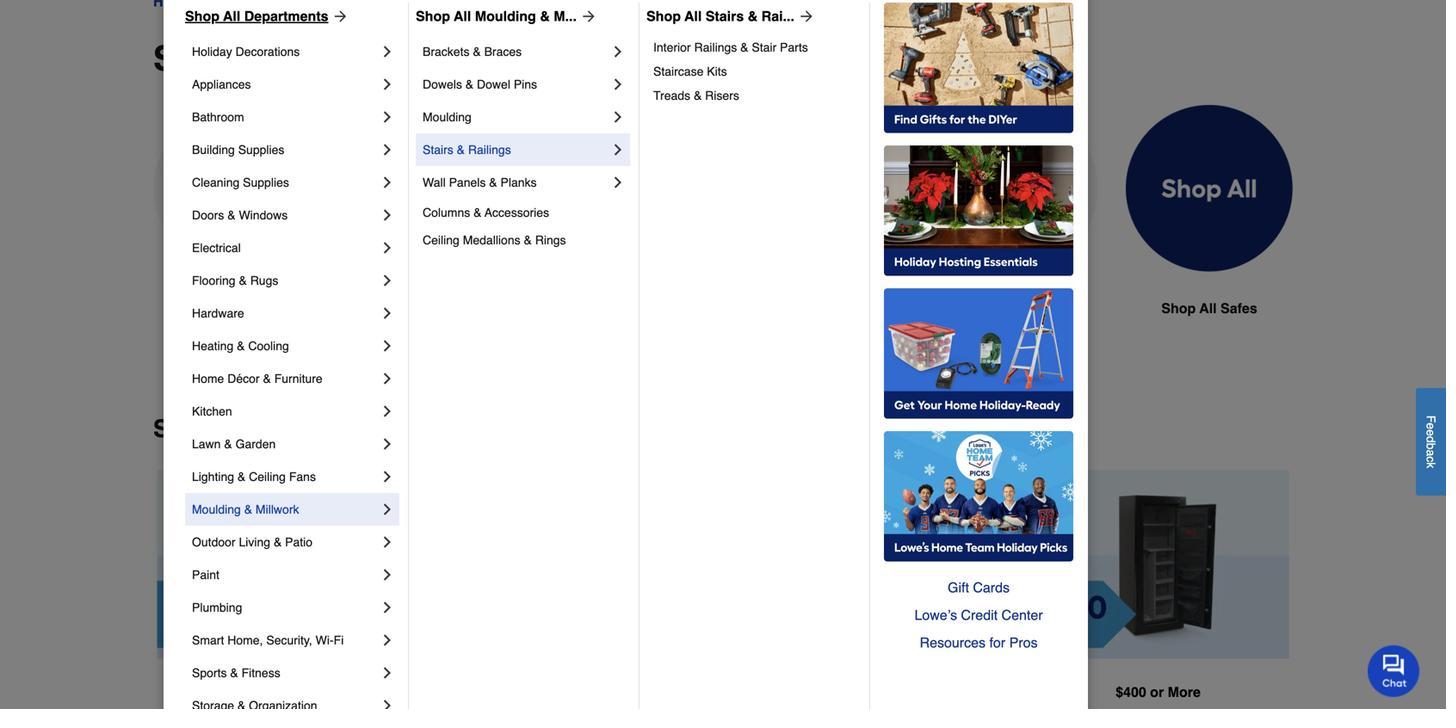 Task type: describe. For each thing, give the bounding box(es) containing it.
cooling
[[248, 339, 289, 353]]

chevron right image for brackets & braces
[[610, 43, 627, 60]]

$100 to $200. image
[[447, 471, 710, 660]]

chevron right image for plumbing
[[379, 599, 396, 617]]

chevron right image for home décor & furniture
[[379, 370, 396, 388]]

safes for home safes
[[629, 301, 666, 316]]

all for departments
[[223, 8, 241, 24]]

moulding for moulding & millwork
[[192, 503, 241, 517]]

parts
[[780, 40, 808, 54]]

gun safes link
[[348, 105, 515, 360]]

chevron right image for heating & cooling
[[379, 338, 396, 355]]

wi-
[[316, 634, 334, 648]]

moulding inside "link"
[[475, 8, 536, 24]]

columns & accessories link
[[423, 199, 627, 227]]

arrow right image
[[577, 8, 598, 25]]

electrical link
[[192, 232, 379, 264]]

for
[[990, 635, 1006, 651]]

& left risers
[[694, 89, 702, 102]]

home décor & furniture
[[192, 372, 323, 386]]

planks
[[501, 176, 537, 189]]

lawn
[[192, 438, 221, 451]]

chevron right image for kitchen
[[379, 403, 396, 420]]

cleaning
[[192, 176, 240, 189]]

lowe's home team holiday picks. image
[[884, 431, 1074, 562]]

–
[[865, 685, 872, 701]]

chevron right image for cleaning supplies
[[379, 174, 396, 191]]

paint
[[192, 568, 220, 582]]

a
[[1425, 450, 1439, 456]]

appliances link
[[192, 68, 379, 101]]

electrical
[[192, 241, 241, 255]]

home for home safes
[[587, 301, 625, 316]]

heating & cooling
[[192, 339, 289, 353]]

décor
[[228, 372, 260, 386]]

gun safes
[[397, 301, 466, 316]]

shop for shop all departments
[[185, 8, 220, 24]]

chevron right image for stairs & railings
[[610, 141, 627, 158]]

interior railings & stair parts
[[654, 40, 808, 54]]

chevron right image for paint
[[379, 567, 396, 584]]

& inside "link"
[[274, 536, 282, 549]]

fans
[[289, 470, 316, 484]]

departments
[[244, 8, 329, 24]]

d
[[1425, 436, 1439, 443]]

doors & windows
[[192, 208, 288, 222]]

columns
[[423, 206, 470, 220]]

& right doors
[[228, 208, 236, 222]]

moulding link
[[423, 101, 610, 133]]

chevron right image for holiday decorations
[[379, 43, 396, 60]]

kitchen link
[[192, 395, 379, 428]]

dowel
[[477, 78, 511, 91]]

0 vertical spatial ceiling
[[423, 233, 460, 247]]

gift cards link
[[884, 574, 1074, 602]]

1 vertical spatial stairs
[[423, 143, 454, 157]]

kits
[[707, 65, 727, 78]]

lawn & garden
[[192, 438, 276, 451]]

home décor & furniture link
[[192, 363, 379, 395]]

holiday hosting essentials. image
[[884, 146, 1074, 276]]

center
[[1002, 608, 1043, 624]]

chevron right image for dowels & dowel pins
[[610, 76, 627, 93]]

treads
[[654, 89, 691, 102]]

$99
[[250, 685, 273, 700]]

& left the dowel
[[466, 78, 474, 91]]

chevron right image for lighting & ceiling fans
[[379, 469, 396, 486]]

shop all stairs & rai... link
[[647, 6, 815, 27]]

f e e d b a c k button
[[1417, 388, 1447, 496]]

a black sentrysafe home safe with the door ajar. image
[[543, 105, 710, 272]]

fireproof safes link
[[153, 105, 320, 360]]

moulding & millwork link
[[192, 493, 379, 526]]

$200 – $400
[[830, 685, 907, 701]]

get your home holiday-ready. image
[[884, 289, 1074, 419]]

0 horizontal spatial ceiling
[[249, 470, 286, 484]]

appliances
[[192, 78, 251, 91]]

safes for gun safes
[[429, 301, 466, 316]]

staircase
[[654, 65, 704, 78]]

moulding for moulding
[[423, 110, 472, 124]]

shop all moulding & m...
[[416, 8, 577, 24]]

decorations
[[236, 45, 300, 59]]

shop all stairs & rai...
[[647, 8, 795, 24]]

b
[[1425, 443, 1439, 450]]

dowels & dowel pins
[[423, 78, 537, 91]]

or
[[277, 685, 291, 700]]

& right lawn at the bottom
[[224, 438, 232, 451]]

sports
[[192, 667, 227, 680]]

all for stairs
[[685, 8, 702, 24]]

shop for shop all moulding & m...
[[416, 8, 450, 24]]

stairs & railings
[[423, 143, 511, 157]]

doors & windows link
[[192, 199, 379, 232]]

interior
[[654, 40, 691, 54]]

0 horizontal spatial railings
[[468, 143, 511, 157]]

shop for shop all stairs & rai...
[[647, 8, 681, 24]]

accessories
[[485, 206, 550, 220]]

safes for file safes
[[1011, 301, 1048, 316]]

& left the rings
[[524, 233, 532, 247]]

brackets
[[423, 45, 470, 59]]

flooring
[[192, 274, 236, 288]]

& right lighting
[[238, 470, 246, 484]]

chevron right image for building supplies
[[379, 141, 396, 158]]

windows
[[239, 208, 288, 222]]

kitchen
[[192, 405, 232, 419]]

a black sentrysafe file safe with a key in the lock and the lid ajar. image
[[932, 105, 1099, 272]]

holiday decorations link
[[192, 35, 379, 68]]

chevron right image for electrical
[[379, 239, 396, 257]]

$400 or
[[1116, 685, 1165, 700]]

arrow right image for shop all departments
[[329, 8, 349, 25]]

smart home, security, wi-fi link
[[192, 624, 379, 657]]

outdoor
[[192, 536, 236, 549]]

shop all departments link
[[185, 6, 349, 27]]

living
[[239, 536, 270, 549]]

gift cards
[[948, 580, 1010, 596]]

rugs
[[250, 274, 279, 288]]

stairs & railings link
[[423, 133, 610, 166]]

file safes
[[983, 301, 1048, 316]]

chevron right image for flooring & rugs
[[379, 272, 396, 289]]

dowels & dowel pins link
[[423, 68, 610, 101]]

find gifts for the diyer. image
[[884, 3, 1074, 133]]

outdoor living & patio
[[192, 536, 313, 549]]

security,
[[266, 634, 312, 648]]

$400 or more
[[1116, 685, 1201, 700]]

$99 or less. image
[[157, 471, 419, 660]]

treads & risers
[[654, 89, 740, 102]]

safes for fireproof safes
[[251, 301, 287, 316]]

supplies for building supplies
[[238, 143, 285, 157]]

chevron right image for bathroom
[[379, 109, 396, 126]]

k
[[1425, 463, 1439, 469]]



Task type: vqa. For each thing, say whether or not it's contained in the screenshot.
the topmost Railings
yes



Task type: locate. For each thing, give the bounding box(es) containing it.
1 shop from the left
[[185, 8, 220, 24]]

wall
[[423, 176, 446, 189]]

chevron right image for moulding & millwork
[[379, 501, 396, 518]]

all for safes
[[1200, 301, 1217, 316]]

supplies for cleaning supplies
[[243, 176, 289, 189]]

lighting & ceiling fans
[[192, 470, 316, 484]]

0 horizontal spatial shop
[[185, 8, 220, 24]]

1 e from the top
[[1425, 423, 1439, 430]]

a tall black sports afield gun safe. image
[[348, 105, 515, 272]]

more
[[1168, 685, 1201, 700]]

0 vertical spatial home
[[587, 301, 625, 316]]

resources for pros
[[920, 635, 1038, 651]]

& left cooling
[[237, 339, 245, 353]]

stairs
[[706, 8, 744, 24], [423, 143, 454, 157]]

moulding & millwork
[[192, 503, 299, 517]]

1 horizontal spatial shop
[[416, 8, 450, 24]]

& left rugs
[[239, 274, 247, 288]]

dowels
[[423, 78, 462, 91]]

0 horizontal spatial moulding
[[192, 503, 241, 517]]

1 horizontal spatial ceiling
[[423, 233, 460, 247]]

supplies up windows at the left top of page
[[243, 176, 289, 189]]

c
[[1425, 456, 1439, 463]]

building
[[192, 143, 235, 157]]

chevron right image for moulding
[[610, 109, 627, 126]]

chevron right image
[[610, 43, 627, 60], [610, 76, 627, 93], [379, 141, 396, 158], [379, 174, 396, 191], [610, 174, 627, 191], [379, 207, 396, 224], [379, 239, 396, 257], [379, 370, 396, 388], [379, 403, 396, 420], [379, 501, 396, 518], [379, 567, 396, 584], [379, 665, 396, 682]]

0 horizontal spatial home
[[192, 372, 224, 386]]

m...
[[554, 8, 577, 24]]

1 horizontal spatial shop
[[1162, 301, 1196, 316]]

plumbing
[[192, 601, 242, 615]]

staircase kits link
[[654, 59, 858, 84]]

railings up wall panels & planks
[[468, 143, 511, 157]]

all for moulding
[[454, 8, 471, 24]]

flooring & rugs
[[192, 274, 279, 288]]

2 e from the top
[[1425, 430, 1439, 436]]

1 vertical spatial shop
[[153, 416, 214, 443]]

staircase kits
[[654, 65, 727, 78]]

flooring & rugs link
[[192, 264, 379, 297]]

fi
[[334, 634, 344, 648]]

credit
[[961, 608, 998, 624]]

0 horizontal spatial shop
[[153, 416, 214, 443]]

hardware
[[192, 307, 244, 320]]

chevron right image for sports & fitness
[[379, 665, 396, 682]]

shop safes by price
[[153, 416, 385, 443]]

f e e d b a c k
[[1425, 416, 1439, 469]]

ceiling up millwork at left bottom
[[249, 470, 286, 484]]

lighting & ceiling fans link
[[192, 461, 379, 493]]

hardware link
[[192, 297, 379, 330]]

0 vertical spatial moulding
[[475, 8, 536, 24]]

smart
[[192, 634, 224, 648]]

railings up "kits"
[[695, 40, 737, 54]]

railings
[[695, 40, 737, 54], [468, 143, 511, 157]]

1 horizontal spatial stairs
[[706, 8, 744, 24]]

shop
[[1162, 301, 1196, 316], [153, 416, 214, 443]]

shop inside "link"
[[416, 8, 450, 24]]

chat invite button image
[[1368, 645, 1421, 698]]

arrow right image for shop all stairs & rai...
[[795, 8, 815, 25]]

1 vertical spatial railings
[[468, 143, 511, 157]]

millwork
[[256, 503, 299, 517]]

chevron right image for appliances
[[379, 76, 396, 93]]

resources
[[920, 635, 986, 651]]

1 vertical spatial ceiling
[[249, 470, 286, 484]]

2 horizontal spatial moulding
[[475, 8, 536, 24]]

shop all moulding & m... link
[[416, 6, 598, 27]]

file safes link
[[932, 105, 1099, 360]]

& down wall panels & planks
[[474, 206, 482, 220]]

moulding up braces
[[475, 8, 536, 24]]

shop up holiday
[[185, 8, 220, 24]]

2 vertical spatial moulding
[[192, 503, 241, 517]]

shop for shop safes by price
[[153, 416, 214, 443]]

$200 to $400. image
[[737, 471, 1000, 660]]

1 vertical spatial home
[[192, 372, 224, 386]]

by
[[291, 416, 319, 443]]

arrow right image inside shop all departments link
[[329, 8, 349, 25]]

all
[[223, 8, 241, 24], [454, 8, 471, 24], [685, 8, 702, 24], [1200, 301, 1217, 316]]

columns & accessories
[[423, 206, 550, 220]]

stairs up wall
[[423, 143, 454, 157]]

& inside "link"
[[540, 8, 550, 24]]

fitness
[[242, 667, 281, 680]]

brackets & braces link
[[423, 35, 610, 68]]

rings
[[535, 233, 566, 247]]

chevron right image for wall panels & planks
[[610, 174, 627, 191]]

1 horizontal spatial moulding
[[423, 110, 472, 124]]

all inside "link"
[[454, 8, 471, 24]]

supplies
[[238, 143, 285, 157], [243, 176, 289, 189]]

holiday decorations
[[192, 45, 300, 59]]

0 horizontal spatial stairs
[[423, 143, 454, 157]]

a black honeywell chest safe with the top open. image
[[737, 105, 904, 272]]

shop up interior
[[647, 8, 681, 24]]

patio
[[285, 536, 313, 549]]

ceiling
[[423, 233, 460, 247], [249, 470, 286, 484]]

& up panels
[[457, 143, 465, 157]]

2 shop from the left
[[416, 8, 450, 24]]

shop all. image
[[1126, 105, 1294, 273]]

home safes link
[[543, 105, 710, 360]]

shop inside shop all safes link
[[1162, 301, 1196, 316]]

0 horizontal spatial arrow right image
[[329, 8, 349, 25]]

& right sports
[[230, 667, 238, 680]]

1 arrow right image from the left
[[329, 8, 349, 25]]

1 vertical spatial supplies
[[243, 176, 289, 189]]

safes for shop safes by price
[[220, 416, 285, 443]]

1 horizontal spatial arrow right image
[[795, 8, 815, 25]]

cleaning supplies link
[[192, 166, 379, 199]]

moulding down dowels
[[423, 110, 472, 124]]

chevron right image for smart home, security, wi-fi
[[379, 632, 396, 649]]

a black sentrysafe fireproof safe. image
[[153, 105, 320, 272]]

moulding up outdoor
[[192, 503, 241, 517]]

doors
[[192, 208, 224, 222]]

rai...
[[762, 8, 795, 24]]

3 shop from the left
[[647, 8, 681, 24]]

$99 or less
[[250, 685, 326, 700]]

building supplies
[[192, 143, 285, 157]]

moulding inside 'link'
[[423, 110, 472, 124]]

braces
[[485, 45, 522, 59]]

e up b
[[1425, 430, 1439, 436]]

sports & fitness
[[192, 667, 281, 680]]

0 vertical spatial shop
[[1162, 301, 1196, 316]]

arrow right image
[[329, 8, 349, 25], [795, 8, 815, 25]]

lowe's credit center link
[[884, 602, 1074, 630]]

wall panels & planks
[[423, 176, 537, 189]]

shop for shop all safes
[[1162, 301, 1196, 316]]

bathroom
[[192, 110, 244, 124]]

shop up brackets
[[416, 8, 450, 24]]

& left rai... at the right
[[748, 8, 758, 24]]

chevron right image for hardware
[[379, 305, 396, 322]]

heating & cooling link
[[192, 330, 379, 363]]

heating
[[192, 339, 234, 353]]

brackets & braces
[[423, 45, 522, 59]]

1 horizontal spatial home
[[587, 301, 625, 316]]

arrow right image up "parts"
[[795, 8, 815, 25]]

sports & fitness link
[[192, 657, 379, 690]]

2 horizontal spatial shop
[[647, 8, 681, 24]]

& left m...
[[540, 8, 550, 24]]

0 vertical spatial supplies
[[238, 143, 285, 157]]

& right décor
[[263, 372, 271, 386]]

1 horizontal spatial railings
[[695, 40, 737, 54]]

garden
[[236, 438, 276, 451]]

supplies up cleaning supplies
[[238, 143, 285, 157]]

chevron right image for lawn & garden
[[379, 436, 396, 453]]

home safes
[[587, 301, 666, 316]]

chevron right image
[[379, 43, 396, 60], [379, 76, 396, 93], [379, 109, 396, 126], [610, 109, 627, 126], [610, 141, 627, 158], [379, 272, 396, 289], [379, 305, 396, 322], [379, 338, 396, 355], [379, 436, 396, 453], [379, 469, 396, 486], [379, 534, 396, 551], [379, 599, 396, 617], [379, 632, 396, 649], [379, 698, 396, 710]]

file
[[983, 301, 1007, 316]]

building supplies link
[[192, 133, 379, 166]]

ceiling medallions & rings link
[[423, 227, 627, 254]]

medallions
[[463, 233, 521, 247]]

& left "planks"
[[489, 176, 497, 189]]

pins
[[514, 78, 537, 91]]

furniture
[[274, 372, 323, 386]]

0 vertical spatial stairs
[[706, 8, 744, 24]]

chevron right image for outdoor living & patio
[[379, 534, 396, 551]]

home
[[587, 301, 625, 316], [192, 372, 224, 386]]

bathroom link
[[192, 101, 379, 133]]

1 vertical spatial moulding
[[423, 110, 472, 124]]

ceiling down 'columns'
[[423, 233, 460, 247]]

$400 or more. image
[[1027, 471, 1290, 660]]

&
[[540, 8, 550, 24], [748, 8, 758, 24], [741, 40, 749, 54], [473, 45, 481, 59], [466, 78, 474, 91], [694, 89, 702, 102], [457, 143, 465, 157], [489, 176, 497, 189], [474, 206, 482, 220], [228, 208, 236, 222], [524, 233, 532, 247], [239, 274, 247, 288], [237, 339, 245, 353], [263, 372, 271, 386], [224, 438, 232, 451], [238, 470, 246, 484], [244, 503, 252, 517], [274, 536, 282, 549], [230, 667, 238, 680]]

stair
[[752, 40, 777, 54]]

panels
[[449, 176, 486, 189]]

risers
[[705, 89, 740, 102]]

home for home décor & furniture
[[192, 372, 224, 386]]

2 arrow right image from the left
[[795, 8, 815, 25]]

$400
[[876, 685, 907, 701]]

& left stair
[[741, 40, 749, 54]]

& left patio
[[274, 536, 282, 549]]

e up d
[[1425, 423, 1439, 430]]

stairs up interior railings & stair parts
[[706, 8, 744, 24]]

arrow right image inside shop all stairs & rai... link
[[795, 8, 815, 25]]

pros
[[1010, 635, 1038, 651]]

0 vertical spatial railings
[[695, 40, 737, 54]]

chevron right image for doors & windows
[[379, 207, 396, 224]]

& left braces
[[473, 45, 481, 59]]

smart home, security, wi-fi
[[192, 634, 344, 648]]

& left millwork at left bottom
[[244, 503, 252, 517]]

arrow right image up holiday decorations link
[[329, 8, 349, 25]]



